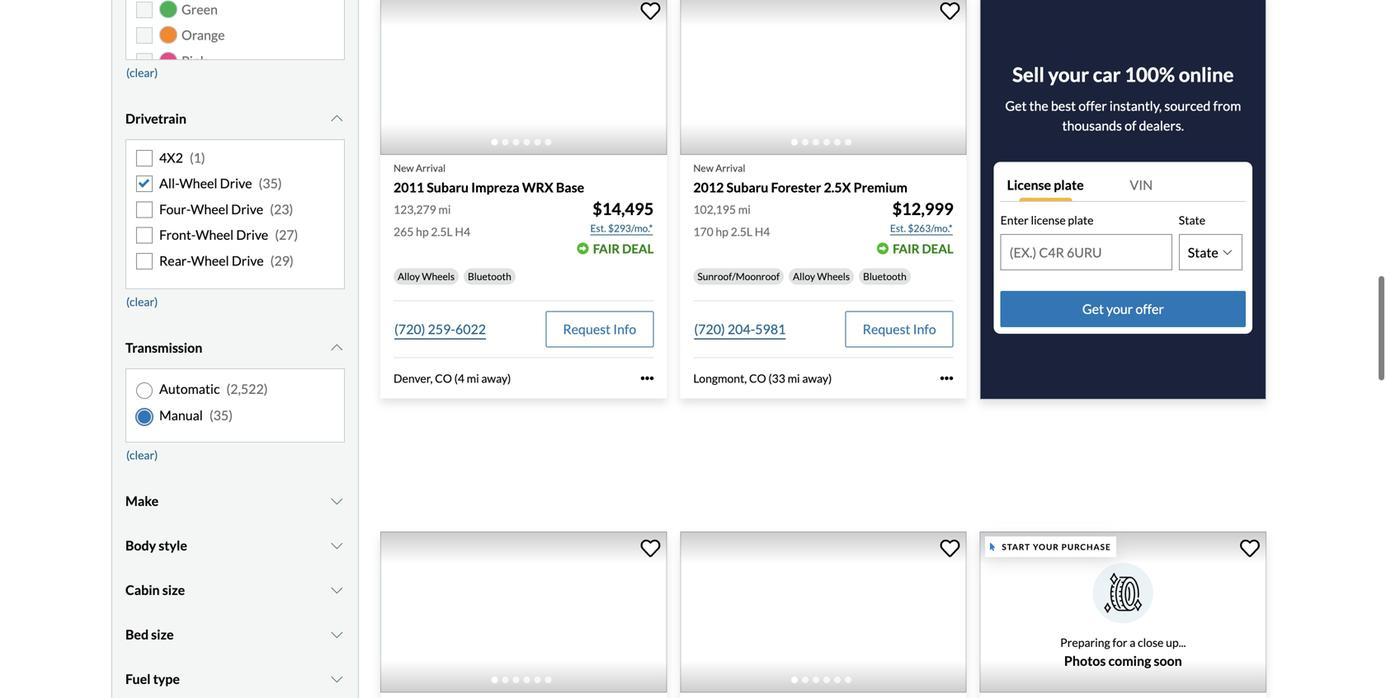 Task type: vqa. For each thing, say whether or not it's contained in the screenshot.
What related to What Is Reliability Of Toyota Venza Hybtid
no



Task type: describe. For each thing, give the bounding box(es) containing it.
(clear) for 4x2
[[126, 275, 158, 289]]

your for car
[[1048, 43, 1089, 67]]

tab list containing license plate
[[1001, 149, 1246, 182]]

arrival inside new arrival link
[[416, 681, 446, 692]]

100%
[[1125, 43, 1175, 67]]

new arrival 2011 subaru impreza wrx base
[[394, 142, 584, 176]]

license
[[1007, 157, 1051, 173]]

123,279 mi 265 hp 2.5l h4
[[394, 183, 470, 219]]

info for premium
[[913, 301, 936, 318]]

online,
[[1017, 681, 1046, 692]]

new arrival 2012 subaru forester 2.5x premium
[[693, 142, 908, 176]]

vin tab
[[1123, 149, 1246, 182]]

sell your car 100% online
[[1012, 43, 1234, 67]]

new arrival link
[[380, 512, 670, 699]]

denver,
[[394, 352, 433, 366]]

1 vertical spatial plate
[[1068, 194, 1094, 208]]

123,279
[[394, 183, 436, 197]]

get the best offer instantly, sourced from thousands of dealers.
[[1005, 78, 1241, 114]]

(clear) for automatic
[[126, 429, 158, 443]]

fair deal for 2011 subaru impreza wrx base
[[593, 221, 654, 236]]

info for base
[[613, 301, 636, 318]]

1 (clear) button from the top
[[125, 40, 159, 65]]

new inside new arrival 2011 subaru impreza wrx base
[[394, 142, 414, 154]]

request for (720) 259-6022
[[563, 301, 611, 318]]

drive for front-wheel drive
[[236, 207, 268, 223]]

hp for 2011
[[416, 205, 429, 219]]

request info for 6022
[[563, 301, 636, 318]]

base
[[556, 160, 584, 176]]

fair deal for 2012 subaru forester 2.5x premium
[[893, 221, 953, 236]]

license plate
[[1007, 157, 1084, 173]]

102,195 mi 170 hp 2.5l h4
[[693, 183, 770, 219]]

6022
[[455, 301, 486, 318]]

$12,999
[[892, 179, 953, 199]]

170
[[693, 205, 713, 219]]

(720) for (720) 259-6022
[[394, 301, 425, 318]]

pink
[[182, 33, 207, 49]]

102,195
[[693, 183, 736, 197]]

$263/mo.*
[[908, 202, 953, 214]]

sourced
[[1164, 78, 1211, 94]]

your for purchase
[[1033, 523, 1059, 533]]

orange
[[182, 7, 225, 23]]

finalize
[[1047, 681, 1078, 692]]

(clear) button for 4x2 (1)
[[125, 270, 159, 295]]

drive for four-wheel drive
[[231, 181, 263, 198]]

est. $293/mo.*
[[590, 202, 653, 214]]

(2,522)
[[226, 361, 268, 377]]

1 (clear) from the top
[[126, 46, 158, 60]]

longmont,
[[693, 352, 747, 366]]

best
[[1051, 78, 1076, 94]]

wheel for all-
[[179, 156, 217, 172]]

mi right (33
[[788, 352, 800, 366]]

wheel for rear-
[[191, 233, 229, 249]]

dealers.
[[1139, 98, 1184, 114]]

bluetooth
[[863, 251, 907, 263]]

arrival inside new arrival 2012 subaru forester 2.5x premium
[[715, 142, 745, 154]]

request info button for (720) 204-5981
[[845, 292, 953, 328]]

(720) 259-6022 button
[[394, 292, 487, 328]]

2.5x
[[824, 160, 851, 176]]

(33
[[768, 352, 785, 366]]

four-
[[159, 181, 191, 198]]

get your offer button
[[1001, 271, 1246, 308]]

manual
[[159, 388, 203, 404]]

deal for 2011 subaru impreza wrx base
[[622, 221, 654, 236]]

request info for 5981
[[863, 301, 936, 318]]

forester
[[771, 160, 821, 176]]

259-
[[428, 301, 455, 318]]

premium
[[854, 160, 908, 176]]

start online, finalize with the dealer
[[993, 681, 1145, 692]]

deal for 2012 subaru forester 2.5x premium
[[922, 221, 953, 236]]

2012
[[693, 160, 724, 176]]

wheel for four-
[[191, 181, 229, 198]]

2011
[[394, 160, 424, 176]]

h4 for forester
[[755, 205, 770, 219]]

automatic (2,522)
[[159, 361, 268, 377]]

est. $263/mo.* button
[[889, 200, 953, 217]]

(720) 204-5981 button
[[693, 292, 787, 328]]

denver, co (4 mi away)
[[394, 352, 511, 366]]

new inside new arrival link
[[394, 681, 414, 692]]

(720) 204-5981
[[694, 301, 786, 318]]

car
[[1093, 43, 1121, 67]]

2 new arrival from the left
[[1159, 681, 1211, 692]]

204-
[[728, 301, 755, 318]]

obsidian black pearl 2007 subaru impreza wrx tr sedan all-wheel drive manual image
[[680, 512, 967, 674]]

plate inside 'tab'
[[1054, 157, 1084, 173]]

automatic
[[159, 361, 220, 377]]

start for start your purchase
[[1002, 523, 1031, 533]]

vin
[[1130, 157, 1153, 173]]

enter license plate
[[1001, 194, 1094, 208]]

(35)
[[209, 388, 233, 404]]

new inside new arrival 2012 subaru forester 2.5x premium
[[693, 142, 714, 154]]

manual (35)
[[159, 388, 233, 404]]

start your purchase
[[1002, 523, 1111, 533]]

rear-wheel drive (29)
[[159, 233, 294, 249]]

ellipsis h image for (720) 204-5981
[[940, 352, 953, 366]]



Task type: locate. For each thing, give the bounding box(es) containing it.
1 horizontal spatial away)
[[802, 352, 832, 366]]

get inside get the best offer instantly, sourced from thousands of dealers.
[[1005, 78, 1027, 94]]

get your offer
[[1082, 281, 1164, 297]]

your up best
[[1048, 43, 1089, 67]]

2 hp from the left
[[716, 205, 728, 219]]

drive left the (27)
[[236, 207, 268, 223]]

mi
[[438, 183, 451, 197], [738, 183, 751, 197], [467, 352, 479, 366], [788, 352, 800, 366]]

subaru up 123,279 mi 265 hp 2.5l h4 at the top left of the page
[[427, 160, 469, 176]]

3 (clear) from the top
[[126, 429, 158, 443]]

vehicle photo unavailable image
[[980, 512, 1266, 674]]

2 fair from the left
[[893, 221, 920, 236]]

0 horizontal spatial hp
[[416, 205, 429, 219]]

wheel down front-wheel drive (27)
[[191, 233, 229, 249]]

0 horizontal spatial fair deal
[[593, 221, 654, 236]]

away) right (33
[[802, 352, 832, 366]]

1 fair deal from the left
[[593, 221, 654, 236]]

drive up front-wheel drive (27)
[[231, 181, 263, 198]]

hp right 170
[[716, 205, 728, 219]]

h4 down new arrival 2011 subaru impreza wrx base
[[455, 205, 470, 219]]

2 (clear) button from the top
[[125, 270, 159, 295]]

1 deal from the left
[[622, 221, 654, 236]]

1 vertical spatial your
[[1106, 281, 1133, 297]]

start right mouse pointer image
[[1002, 523, 1031, 533]]

1 vertical spatial (clear)
[[126, 275, 158, 289]]

instantly,
[[1110, 78, 1162, 94]]

subaru inside new arrival 2011 subaru impreza wrx base
[[427, 160, 469, 176]]

away) for (720) 204-5981
[[802, 352, 832, 366]]

2 vertical spatial (clear) button
[[125, 423, 159, 448]]

2 request info button from the left
[[845, 292, 953, 328]]

fair down est. $293/mo.* button on the left top
[[593, 221, 620, 236]]

get for get your offer
[[1082, 281, 1104, 297]]

est. down $12,999
[[890, 202, 906, 214]]

(clear) button for automatic (2,522)
[[125, 423, 159, 448]]

1 (720) from the left
[[394, 301, 425, 318]]

wheel down four-wheel drive (23)
[[196, 207, 234, 223]]

start
[[1002, 523, 1031, 533], [993, 681, 1015, 692]]

0 horizontal spatial deal
[[622, 221, 654, 236]]

1 horizontal spatial new arrival
[[1159, 681, 1211, 692]]

drive up four-wheel drive (23)
[[220, 156, 252, 172]]

black 2016 ford focus rs hatchback hatchback all-wheel drive 6-speed manual image
[[380, 512, 667, 674]]

2 ellipsis h image from the left
[[940, 352, 953, 366]]

offer inside button
[[1136, 281, 1164, 297]]

the
[[1029, 78, 1048, 94], [1102, 681, 1116, 692]]

h4
[[455, 205, 470, 219], [755, 205, 770, 219]]

0 horizontal spatial away)
[[481, 352, 511, 366]]

start for start online, finalize with the dealer
[[993, 681, 1015, 692]]

0 horizontal spatial 2.5l
[[431, 205, 453, 219]]

subaru for 2011
[[427, 160, 469, 176]]

co for 5981
[[749, 352, 766, 366]]

1 new arrival from the left
[[394, 681, 446, 692]]

2 vertical spatial your
[[1033, 523, 1059, 533]]

1 vertical spatial offer
[[1136, 281, 1164, 297]]

4x2 (1)
[[159, 130, 205, 146]]

2.5l inside 123,279 mi 265 hp 2.5l h4
[[431, 205, 453, 219]]

mi inside "102,195 mi 170 hp 2.5l h4"
[[738, 183, 751, 197]]

0 horizontal spatial request info
[[563, 301, 636, 318]]

1 hp from the left
[[416, 205, 429, 219]]

your left purchase
[[1033, 523, 1059, 533]]

license
[[1031, 194, 1066, 208]]

1 ellipsis h image from the left
[[641, 352, 654, 366]]

1 vertical spatial the
[[1102, 681, 1116, 692]]

1 horizontal spatial request info
[[863, 301, 936, 318]]

2 info from the left
[[913, 301, 936, 318]]

1 subaru from the left
[[427, 160, 469, 176]]

0 horizontal spatial (720)
[[394, 301, 425, 318]]

get
[[1005, 78, 1027, 94], [1082, 281, 1104, 297]]

1 vertical spatial (clear) button
[[125, 270, 159, 295]]

1 away) from the left
[[481, 352, 511, 366]]

(4
[[454, 352, 464, 366]]

2 co from the left
[[749, 352, 766, 366]]

from
[[1213, 78, 1241, 94]]

front-wheel drive (27)
[[159, 207, 298, 223]]

2 deal from the left
[[922, 221, 953, 236]]

1 horizontal spatial (720)
[[694, 301, 725, 318]]

impreza
[[471, 160, 519, 176]]

0 horizontal spatial co
[[435, 352, 452, 366]]

your
[[1048, 43, 1089, 67], [1106, 281, 1133, 297], [1033, 523, 1059, 533]]

the inside get the best offer instantly, sourced from thousands of dealers.
[[1029, 78, 1048, 94]]

start left online,
[[993, 681, 1015, 692]]

0 horizontal spatial ellipsis h image
[[641, 352, 654, 366]]

est. left $293/mo.*
[[590, 202, 606, 214]]

sell
[[1012, 43, 1044, 67]]

1 h4 from the left
[[455, 205, 470, 219]]

black 2011 subaru impreza wrx base sedan all-wheel drive manual image
[[380, 0, 667, 135]]

fair
[[593, 221, 620, 236], [893, 221, 920, 236]]

2.5l inside "102,195 mi 170 hp 2.5l h4"
[[731, 205, 752, 219]]

front-
[[159, 207, 196, 223]]

1 vertical spatial start
[[993, 681, 1015, 692]]

est. $293/mo.* button
[[590, 200, 654, 217]]

(clear) button
[[125, 40, 159, 65], [125, 270, 159, 295], [125, 423, 159, 448]]

arrival inside new arrival 2011 subaru impreza wrx base
[[416, 142, 446, 154]]

ellipsis h image
[[641, 352, 654, 366], [940, 352, 953, 366]]

est. inside "$12,999 est. $263/mo.*"
[[890, 202, 906, 214]]

request info button for (720) 259-6022
[[546, 292, 654, 328]]

0 horizontal spatial the
[[1029, 78, 1048, 94]]

2 vertical spatial (clear)
[[126, 429, 158, 443]]

2 (clear) from the top
[[126, 275, 158, 289]]

1 request info from the left
[[563, 301, 636, 318]]

hp inside 123,279 mi 265 hp 2.5l h4
[[416, 205, 429, 219]]

fair deal
[[593, 221, 654, 236], [893, 221, 953, 236]]

license plate tab
[[1001, 149, 1123, 182]]

0 horizontal spatial request info button
[[546, 292, 654, 328]]

wheel down all-wheel drive
[[191, 181, 229, 198]]

265
[[394, 205, 414, 219]]

0 horizontal spatial subaru
[[427, 160, 469, 176]]

0 vertical spatial start
[[1002, 523, 1031, 533]]

2 est. from the left
[[890, 202, 906, 214]]

1 est. from the left
[[590, 202, 606, 214]]

1 horizontal spatial request
[[863, 301, 910, 318]]

2 subaru from the left
[[726, 160, 768, 176]]

0 vertical spatial get
[[1005, 78, 1027, 94]]

1 horizontal spatial subaru
[[726, 160, 768, 176]]

2.5l for 2011
[[431, 205, 453, 219]]

0 vertical spatial plate
[[1054, 157, 1084, 173]]

1 info from the left
[[613, 301, 636, 318]]

1 vertical spatial get
[[1082, 281, 1104, 297]]

drive down front-wheel drive (27)
[[232, 233, 264, 249]]

fair deal down est. $293/mo.* button on the left top
[[593, 221, 654, 236]]

2.5l down the 102,195
[[731, 205, 752, 219]]

hp inside "102,195 mi 170 hp 2.5l h4"
[[716, 205, 728, 219]]

hp right 265
[[416, 205, 429, 219]]

wheel for front-
[[196, 207, 234, 223]]

0 vertical spatial (clear)
[[126, 46, 158, 60]]

new arrival
[[394, 681, 446, 692], [1159, 681, 1211, 692]]

of
[[1125, 98, 1136, 114]]

(720) left 204-
[[694, 301, 725, 318]]

Enter license plate field
[[1001, 215, 1171, 250]]

h4 for impreza
[[455, 205, 470, 219]]

1 horizontal spatial hp
[[716, 205, 728, 219]]

away) right '(4'
[[481, 352, 511, 366]]

the right with
[[1102, 681, 1116, 692]]

rear-
[[159, 233, 191, 249]]

1 co from the left
[[435, 352, 452, 366]]

four-wheel drive (23)
[[159, 181, 293, 198]]

h4 inside "102,195 mi 170 hp 2.5l h4"
[[755, 205, 770, 219]]

co left (33
[[749, 352, 766, 366]]

0 vertical spatial your
[[1048, 43, 1089, 67]]

co for 6022
[[435, 352, 452, 366]]

1 request from the left
[[563, 301, 611, 318]]

away) for (720) 259-6022
[[481, 352, 511, 366]]

all-wheel drive
[[159, 156, 252, 172]]

online
[[1179, 43, 1234, 67]]

0 horizontal spatial est.
[[590, 202, 606, 214]]

fair down est. $263/mo.* button
[[893, 221, 920, 236]]

get down sell
[[1005, 78, 1027, 94]]

0 vertical spatial offer
[[1079, 78, 1107, 94]]

h4 inside 123,279 mi 265 hp 2.5l h4
[[455, 205, 470, 219]]

your inside button
[[1106, 281, 1133, 297]]

0 vertical spatial the
[[1029, 78, 1048, 94]]

subaru for 2012
[[726, 160, 768, 176]]

1 horizontal spatial est.
[[890, 202, 906, 214]]

(29)
[[270, 233, 294, 249]]

1 horizontal spatial 2.5l
[[731, 205, 752, 219]]

2 request info from the left
[[863, 301, 936, 318]]

2 request from the left
[[863, 301, 910, 318]]

h4 right 170
[[755, 205, 770, 219]]

mi right '(4'
[[467, 352, 479, 366]]

1 horizontal spatial get
[[1082, 281, 1104, 297]]

dealer
[[1118, 681, 1145, 692]]

1 horizontal spatial offer
[[1136, 281, 1164, 297]]

enter
[[1001, 194, 1029, 208]]

1 horizontal spatial fair
[[893, 221, 920, 236]]

1 horizontal spatial deal
[[922, 221, 953, 236]]

away)
[[481, 352, 511, 366], [802, 352, 832, 366]]

offer inside get the best offer instantly, sourced from thousands of dealers.
[[1079, 78, 1107, 94]]

(1)
[[190, 130, 205, 146]]

2 fair deal from the left
[[893, 221, 953, 236]]

get for get the best offer instantly, sourced from thousands of dealers.
[[1005, 78, 1027, 94]]

wheel down (1) in the top of the page
[[179, 156, 217, 172]]

(23)
[[270, 181, 293, 198]]

2 h4 from the left
[[755, 205, 770, 219]]

1 horizontal spatial the
[[1102, 681, 1116, 692]]

mouse pointer image
[[990, 524, 995, 532]]

your down enter license plate field
[[1106, 281, 1133, 297]]

wrx
[[522, 160, 553, 176]]

request info
[[563, 301, 636, 318], [863, 301, 936, 318]]

1 horizontal spatial co
[[749, 352, 766, 366]]

0 horizontal spatial fair
[[593, 221, 620, 236]]

1 request info button from the left
[[546, 292, 654, 328]]

subaru up "102,195 mi 170 hp 2.5l h4"
[[726, 160, 768, 176]]

(720)
[[394, 301, 425, 318], [694, 301, 725, 318]]

all-
[[159, 156, 179, 172]]

1 horizontal spatial h4
[[755, 205, 770, 219]]

2 2.5l from the left
[[731, 205, 752, 219]]

new
[[394, 142, 414, 154], [693, 142, 714, 154], [394, 681, 414, 692], [1159, 681, 1179, 692]]

fair deal down est. $263/mo.* button
[[893, 221, 953, 236]]

mi inside 123,279 mi 265 hp 2.5l h4
[[438, 183, 451, 197]]

deal
[[622, 221, 654, 236], [922, 221, 953, 236]]

1 horizontal spatial ellipsis h image
[[940, 352, 953, 366]]

fair for 2011 subaru impreza wrx base
[[593, 221, 620, 236]]

0 vertical spatial (clear) button
[[125, 40, 159, 65]]

0 horizontal spatial new arrival
[[394, 681, 446, 692]]

request for (720) 204-5981
[[863, 301, 910, 318]]

(720) 259-6022
[[394, 301, 486, 318]]

(720) for (720) 204-5981
[[694, 301, 725, 318]]

info
[[613, 301, 636, 318], [913, 301, 936, 318]]

longmont, co (33 mi away)
[[693, 352, 832, 366]]

2 away) from the left
[[802, 352, 832, 366]]

state
[[1179, 194, 1206, 208]]

get inside button
[[1082, 281, 1104, 297]]

3 (clear) button from the top
[[125, 423, 159, 448]]

1 fair from the left
[[593, 221, 620, 236]]

thousands
[[1062, 98, 1122, 114]]

(27)
[[275, 207, 298, 223]]

the left best
[[1029, 78, 1048, 94]]

arrival
[[416, 142, 446, 154], [715, 142, 745, 154], [416, 681, 446, 692], [1181, 681, 1211, 692]]

0 horizontal spatial info
[[613, 301, 636, 318]]

0 horizontal spatial offer
[[1079, 78, 1107, 94]]

1 horizontal spatial request info button
[[845, 292, 953, 328]]

with
[[1080, 681, 1100, 692]]

hp
[[416, 205, 429, 219], [716, 205, 728, 219]]

get down enter license plate field
[[1082, 281, 1104, 297]]

(clear)
[[126, 46, 158, 60], [126, 275, 158, 289], [126, 429, 158, 443]]

mi right the 102,195
[[738, 183, 751, 197]]

fair for 2012 subaru forester 2.5x premium
[[893, 221, 920, 236]]

subaru inside new arrival 2012 subaru forester 2.5x premium
[[726, 160, 768, 176]]

2.5l for 2012
[[731, 205, 752, 219]]

ellipsis h image for (720) 259-6022
[[641, 352, 654, 366]]

mi right the 123,279
[[438, 183, 451, 197]]

est. inside button
[[590, 202, 606, 214]]

black 2012 subaru forester 2.5x premium suv / crossover all-wheel drive 5-speed manual image
[[680, 0, 967, 135]]

0 horizontal spatial request
[[563, 301, 611, 318]]

1 horizontal spatial info
[[913, 301, 936, 318]]

your for offer
[[1106, 281, 1133, 297]]

purchase
[[1062, 523, 1111, 533]]

4x2
[[159, 130, 183, 146]]

1 2.5l from the left
[[431, 205, 453, 219]]

offer
[[1079, 78, 1107, 94], [1136, 281, 1164, 297]]

tab list
[[1001, 149, 1246, 182]]

deal down $293/mo.*
[[622, 221, 654, 236]]

5981
[[755, 301, 786, 318]]

2.5l down the 123,279
[[431, 205, 453, 219]]

co left '(4'
[[435, 352, 452, 366]]

0 horizontal spatial get
[[1005, 78, 1027, 94]]

2 (720) from the left
[[694, 301, 725, 318]]

$293/mo.*
[[608, 202, 653, 214]]

$12,999 est. $263/mo.*
[[890, 179, 953, 214]]

drive for rear-wheel drive
[[232, 233, 264, 249]]

0 horizontal spatial h4
[[455, 205, 470, 219]]

wheel
[[179, 156, 217, 172], [191, 181, 229, 198], [196, 207, 234, 223], [191, 233, 229, 249]]

plate
[[1054, 157, 1084, 173], [1068, 194, 1094, 208]]

1 horizontal spatial fair deal
[[893, 221, 953, 236]]

(720) left 259-
[[394, 301, 425, 318]]

request info button
[[546, 292, 654, 328], [845, 292, 953, 328]]

hp for 2012
[[716, 205, 728, 219]]

est.
[[590, 202, 606, 214], [890, 202, 906, 214]]

deal down "$263/mo.*"
[[922, 221, 953, 236]]



